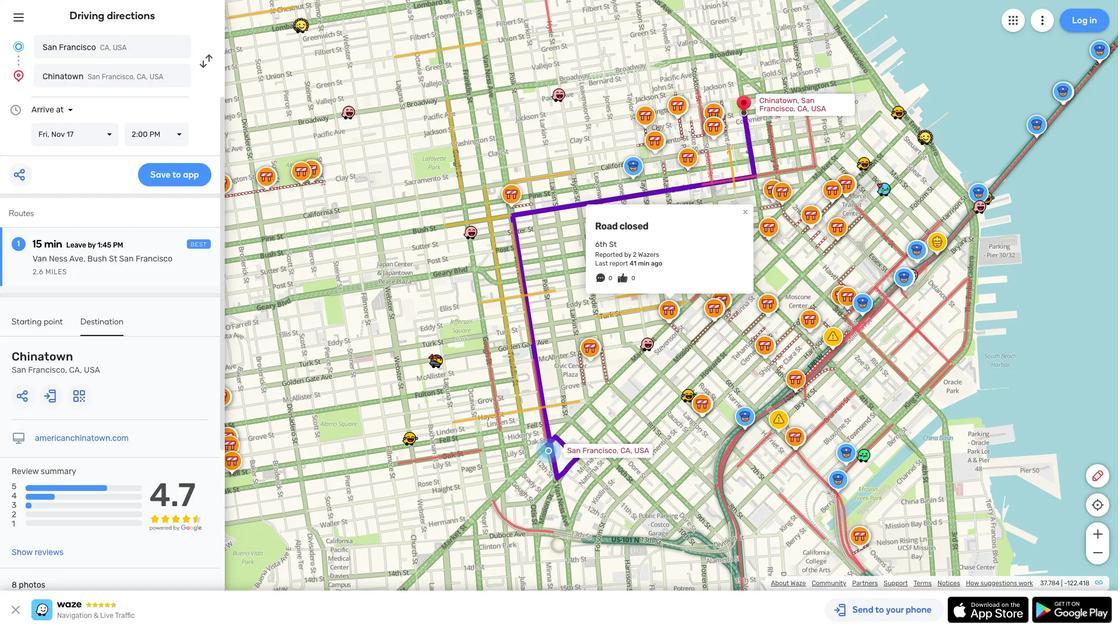 Task type: locate. For each thing, give the bounding box(es) containing it.
2 down '4'
[[12, 510, 16, 520]]

1 horizontal spatial francisco
[[136, 254, 173, 264]]

link image
[[1094, 578, 1104, 587]]

by
[[88, 241, 96, 249], [624, 251, 631, 259]]

san francisco ca, usa
[[43, 43, 127, 52]]

francisco,
[[102, 73, 135, 81], [759, 104, 796, 113], [28, 365, 67, 375], [583, 446, 619, 455]]

fri, nov 17 list box
[[31, 123, 119, 146]]

0 vertical spatial chinatown san francisco, ca, usa
[[43, 72, 163, 82]]

0 vertical spatial by
[[88, 241, 96, 249]]

francisco down driving
[[59, 43, 96, 52]]

francisco
[[59, 43, 96, 52], [136, 254, 173, 264]]

community
[[812, 580, 847, 587]]

by inside 6th st reported by 2 wazers last report 41 min ago
[[624, 251, 631, 259]]

chinatown san francisco, ca, usa down point
[[12, 349, 100, 375]]

pm inside the 15 min leave by 1:45 pm
[[113, 241, 123, 249]]

san inside chinatown, san francisco, ca, usa
[[801, 96, 815, 105]]

ave,
[[69, 254, 85, 264]]

francisco right bush
[[136, 254, 173, 264]]

st right bush
[[109, 254, 117, 264]]

pm
[[149, 130, 160, 139], [113, 241, 123, 249]]

st up reported
[[609, 240, 617, 249]]

st
[[609, 240, 617, 249], [109, 254, 117, 264]]

0 vertical spatial 1
[[17, 239, 20, 249]]

driving
[[70, 9, 105, 22]]

0 horizontal spatial min
[[44, 238, 62, 250]]

2:00
[[132, 130, 148, 139]]

computer image
[[12, 432, 26, 446]]

last
[[595, 260, 608, 267]]

1 vertical spatial 2
[[12, 510, 16, 520]]

chinatown up at
[[43, 72, 84, 82]]

destination button
[[80, 317, 124, 336]]

2 0 from the left
[[632, 275, 635, 282]]

navigation
[[57, 612, 92, 620]]

1 vertical spatial chinatown
[[12, 349, 73, 363]]

15
[[33, 238, 42, 250]]

0 horizontal spatial pm
[[113, 241, 123, 249]]

directions
[[107, 9, 155, 22]]

clock image
[[9, 103, 23, 117]]

show
[[12, 548, 33, 557]]

0 vertical spatial francisco
[[59, 43, 96, 52]]

0 down 41
[[632, 275, 635, 282]]

zoom out image
[[1091, 546, 1105, 560]]

1 horizontal spatial st
[[609, 240, 617, 249]]

ca, inside chinatown, san francisco, ca, usa
[[797, 104, 809, 113]]

0 horizontal spatial st
[[109, 254, 117, 264]]

miles
[[45, 268, 67, 276]]

review summary
[[12, 467, 76, 476]]

about
[[771, 580, 789, 587]]

at
[[56, 105, 64, 115]]

st inside 6th st reported by 2 wazers last report 41 min ago
[[609, 240, 617, 249]]

support link
[[884, 580, 908, 587]]

1 horizontal spatial min
[[638, 260, 650, 267]]

8
[[12, 580, 17, 590]]

starting
[[12, 317, 42, 327]]

live
[[100, 612, 114, 620]]

0 vertical spatial min
[[44, 238, 62, 250]]

0 horizontal spatial 0
[[609, 275, 612, 282]]

1
[[17, 239, 20, 249], [12, 519, 15, 529]]

nov
[[51, 130, 65, 139]]

1 down 3
[[12, 519, 15, 529]]

1 vertical spatial by
[[624, 251, 631, 259]]

partners
[[852, 580, 878, 587]]

2:00 pm
[[132, 130, 160, 139]]

report
[[610, 260, 628, 267]]

chinatown san francisco, ca, usa
[[43, 72, 163, 82], [12, 349, 100, 375]]

ago
[[651, 260, 662, 267]]

x image
[[9, 603, 23, 617]]

0 vertical spatial st
[[609, 240, 617, 249]]

1 vertical spatial min
[[638, 260, 650, 267]]

41
[[630, 260, 637, 267]]

1 horizontal spatial by
[[624, 251, 631, 259]]

4.7
[[149, 476, 196, 514]]

2
[[633, 251, 637, 259], [12, 510, 16, 520]]

by left 1:45 on the left of the page
[[88, 241, 96, 249]]

leave
[[66, 241, 86, 249]]

how suggestions work link
[[966, 580, 1033, 587]]

8 photos
[[12, 580, 45, 590]]

st inside van ness ave, bush st san francisco 2.6 miles
[[109, 254, 117, 264]]

wazers
[[638, 251, 659, 259]]

1:45
[[97, 241, 111, 249]]

pm right 1:45 on the left of the page
[[113, 241, 123, 249]]

0 down the report
[[609, 275, 612, 282]]

0 horizontal spatial 1
[[12, 519, 15, 529]]

americanchinatown.com link
[[35, 433, 129, 443]]

usa inside san francisco ca, usa
[[113, 44, 127, 52]]

chinatown san francisco, ca, usa down san francisco ca, usa
[[43, 72, 163, 82]]

by inside the 15 min leave by 1:45 pm
[[88, 241, 96, 249]]

chinatown
[[43, 72, 84, 82], [12, 349, 73, 363]]

37.784 | -122.418
[[1040, 580, 1090, 587]]

navigation & live traffic
[[57, 612, 135, 620]]

0 vertical spatial pm
[[149, 130, 160, 139]]

0
[[609, 275, 612, 282], [632, 275, 635, 282]]

1 horizontal spatial 0
[[632, 275, 635, 282]]

pm right the 2:00
[[149, 130, 160, 139]]

community link
[[812, 580, 847, 587]]

ca,
[[100, 44, 111, 52], [137, 73, 148, 81], [797, 104, 809, 113], [69, 365, 82, 375], [621, 446, 633, 455]]

min inside 6th st reported by 2 wazers last report 41 min ago
[[638, 260, 650, 267]]

notices link
[[938, 580, 960, 587]]

san inside van ness ave, bush st san francisco 2.6 miles
[[119, 254, 134, 264]]

chinatown down starting point "button"
[[12, 349, 73, 363]]

1 vertical spatial 1
[[12, 519, 15, 529]]

ness
[[49, 254, 67, 264]]

1 vertical spatial pm
[[113, 241, 123, 249]]

bush
[[87, 254, 107, 264]]

2 up 41
[[633, 251, 637, 259]]

usa
[[113, 44, 127, 52], [150, 73, 163, 81], [811, 104, 826, 113], [84, 365, 100, 375], [634, 446, 649, 455]]

van
[[33, 254, 47, 264]]

3
[[12, 500, 17, 510]]

road closed
[[595, 221, 649, 232]]

0 horizontal spatial 2
[[12, 510, 16, 520]]

0 vertical spatial 2
[[633, 251, 637, 259]]

road
[[595, 221, 618, 232]]

1 horizontal spatial pm
[[149, 130, 160, 139]]

1 vertical spatial st
[[109, 254, 117, 264]]

chinatown,
[[759, 96, 799, 105]]

destination
[[80, 317, 124, 327]]

1 horizontal spatial 2
[[633, 251, 637, 259]]

1 left 15
[[17, 239, 20, 249]]

zoom in image
[[1091, 527, 1105, 541]]

suggestions
[[981, 580, 1017, 587]]

min up ness
[[44, 238, 62, 250]]

0 horizontal spatial by
[[88, 241, 96, 249]]

1 vertical spatial francisco
[[136, 254, 173, 264]]

by up 41
[[624, 251, 631, 259]]

2:00 pm list box
[[125, 123, 189, 146]]

how
[[966, 580, 979, 587]]

0 vertical spatial chinatown
[[43, 72, 84, 82]]

min down wazers
[[638, 260, 650, 267]]



Task type: describe. For each thing, give the bounding box(es) containing it.
support
[[884, 580, 908, 587]]

&
[[94, 612, 99, 620]]

fri,
[[38, 130, 49, 139]]

× link
[[740, 206, 751, 217]]

reported
[[595, 251, 623, 259]]

americanchinatown.com
[[35, 433, 129, 443]]

francisco inside van ness ave, bush st san francisco 2.6 miles
[[136, 254, 173, 264]]

6th
[[595, 240, 607, 249]]

×
[[743, 206, 748, 217]]

francisco, inside chinatown, san francisco, ca, usa
[[759, 104, 796, 113]]

pencil image
[[1091, 469, 1105, 483]]

2 inside 6th st reported by 2 wazers last report 41 min ago
[[633, 251, 637, 259]]

driving directions
[[70, 9, 155, 22]]

chinatown, san francisco, ca, usa
[[759, 96, 826, 113]]

5 4 3 2 1
[[12, 482, 17, 529]]

|
[[1061, 580, 1063, 587]]

6th st reported by 2 wazers last report 41 min ago
[[595, 240, 662, 267]]

waze
[[791, 580, 806, 587]]

review
[[12, 467, 39, 476]]

routes
[[9, 209, 34, 218]]

about waze community partners support terms notices how suggestions work
[[771, 580, 1033, 587]]

1 horizontal spatial 1
[[17, 239, 20, 249]]

summary
[[41, 467, 76, 476]]

terms link
[[914, 580, 932, 587]]

15 min leave by 1:45 pm
[[33, 238, 123, 250]]

1 0 from the left
[[609, 275, 612, 282]]

122.418
[[1067, 580, 1090, 587]]

by for min
[[88, 241, 96, 249]]

2.6
[[33, 268, 43, 276]]

arrive at
[[31, 105, 64, 115]]

partners link
[[852, 580, 878, 587]]

1 inside 5 4 3 2 1
[[12, 519, 15, 529]]

best
[[191, 241, 207, 248]]

reviews
[[35, 548, 64, 557]]

closed
[[619, 221, 649, 232]]

show reviews
[[12, 548, 64, 557]]

starting point button
[[12, 317, 63, 335]]

arrive
[[31, 105, 54, 115]]

37.784
[[1040, 580, 1060, 587]]

2 inside 5 4 3 2 1
[[12, 510, 16, 520]]

4
[[12, 491, 17, 501]]

pm inside list box
[[149, 130, 160, 139]]

usa inside chinatown, san francisco, ca, usa
[[811, 104, 826, 113]]

san francisco, ca, usa
[[567, 446, 649, 455]]

5
[[12, 482, 16, 492]]

ca, inside san francisco ca, usa
[[100, 44, 111, 52]]

location image
[[12, 69, 26, 83]]

point
[[44, 317, 63, 327]]

terms
[[914, 580, 932, 587]]

1 vertical spatial chinatown san francisco, ca, usa
[[12, 349, 100, 375]]

17
[[67, 130, 74, 139]]

about waze link
[[771, 580, 806, 587]]

notices
[[938, 580, 960, 587]]

-
[[1064, 580, 1067, 587]]

traffic
[[115, 612, 135, 620]]

van ness ave, bush st san francisco 2.6 miles
[[33, 254, 173, 276]]

starting point
[[12, 317, 63, 327]]

current location image
[[12, 40, 26, 54]]

fri, nov 17
[[38, 130, 74, 139]]

0 horizontal spatial francisco
[[59, 43, 96, 52]]

by for st
[[624, 251, 631, 259]]

photos
[[19, 580, 45, 590]]

work
[[1019, 580, 1033, 587]]



Task type: vqa. For each thing, say whether or not it's contained in the screenshot.
|
yes



